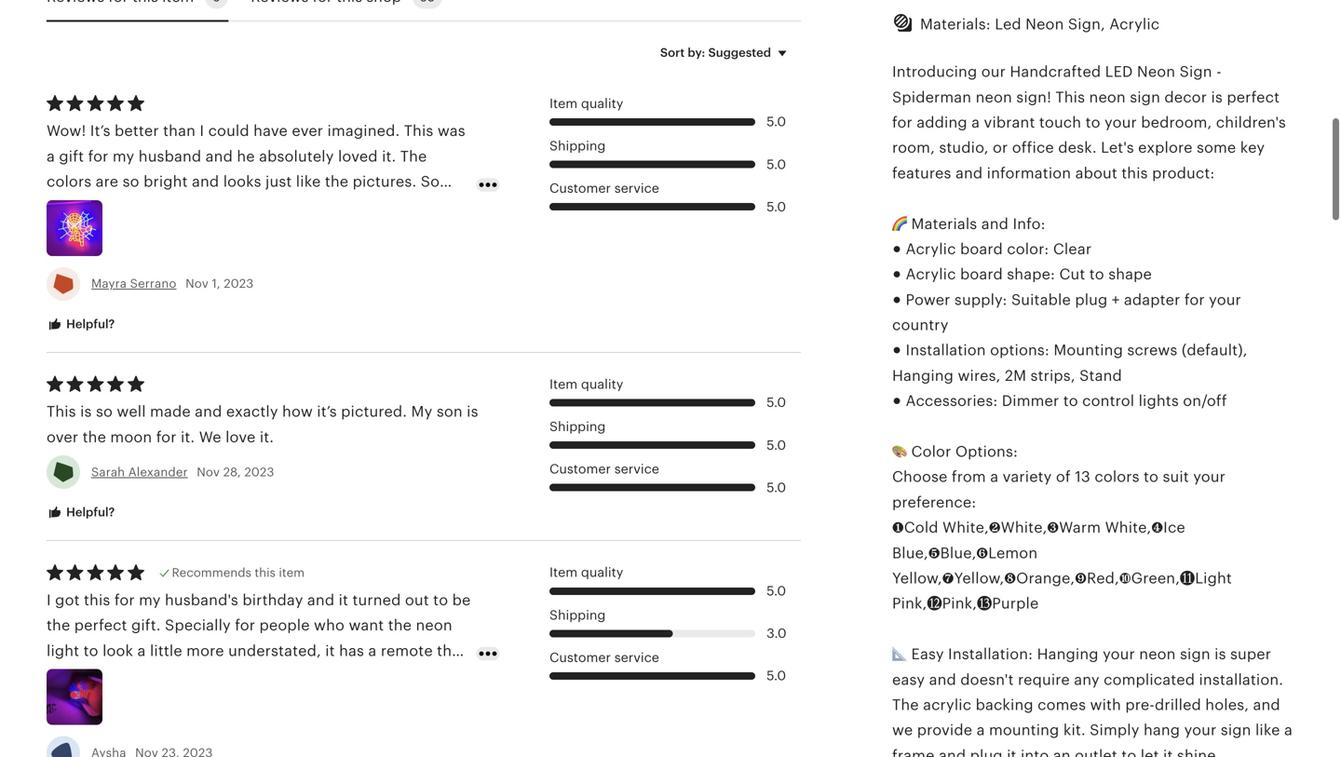 Task type: describe. For each thing, give the bounding box(es) containing it.
white,❹ice
[[1105, 519, 1186, 536]]

for inside 🌈 materials and info: ● acrylic board color: clear ● acrylic board shape: cut to shape ● power supply: suitable plug + adapter for your country ● installation options: mounting screws (default), hanging wires, 2m strips, stand ● accessories: dimmer to control lights on/off
[[1185, 291, 1205, 308]]

alexander
[[128, 465, 188, 479]]

spiderman
[[892, 89, 972, 106]]

sign!
[[1016, 89, 1052, 106]]

and inside 🌈 materials and info: ● acrylic board color: clear ● acrylic board shape: cut to shape ● power supply: suitable plug + adapter for your country ● installation options: mounting screws (default), hanging wires, 2m strips, stand ● accessories: dimmer to control lights on/off
[[981, 215, 1009, 232]]

0 horizontal spatial neon
[[976, 89, 1012, 106]]

to inside 🎨 color options: choose from a variety of 13 colors to suit your preference: ❶cold white,❷white,❸warm white,❹ice blue,❺blue,❻lemon yellow,❼yellow,❽orange,❾red,❿green,⓫light pink,⓬pink,⓭purple
[[1144, 469, 1159, 485]]

our inside wow! it's better than i could have ever imagined. this was a gift for my husband and he absolutely loved it. the colors are so bright and looks just like the pictures. so happy with our purchase. the picture i took doesn't do the artwork justice. it looks 10 times better in person.
[[131, 199, 155, 215]]

a inside wow! it's better than i could have ever imagined. this was a gift for my husband and he absolutely loved it. the colors are so bright and looks just like the pictures. so happy with our purchase. the picture i took doesn't do the artwork justice. it looks 10 times better in person.
[[47, 148, 55, 165]]

suitable
[[1011, 291, 1071, 308]]

customer for view details of this review photo by mayra serrano
[[550, 181, 611, 196]]

2023 for mayra serrano nov 1, 2023
[[224, 277, 254, 291]]

1 vertical spatial acrylic
[[906, 241, 956, 257]]

let
[[1141, 747, 1159, 757]]

yellow,❼yellow,❽orange,❾red,❿green,⓫light
[[892, 570, 1232, 587]]

1 5.0 from the top
[[767, 115, 786, 129]]

it
[[190, 224, 200, 241]]

item
[[279, 566, 305, 580]]

recommends
[[172, 566, 251, 580]]

sign
[[1180, 63, 1212, 80]]

mayra serrano nov 1, 2023
[[91, 277, 254, 291]]

1 horizontal spatial sign
[[1180, 646, 1211, 663]]

for inside introducing our handcrafted led neon sign - spiderman neon sign! this neon sign decor is perfect for adding a vibrant touch to your bedroom, children's room, studio, or office desk. let's explore some key features and information about this product:
[[892, 114, 913, 131]]

neon inside 📐 easy installation: hanging your neon sign is super easy and doesn't require any complicated installation. the acrylic backing comes with pre-drilled holes, and we provide a mounting kit. simply hang your sign like a frame and plug it into an outlet to let it shine.
[[1139, 646, 1176, 663]]

have
[[253, 123, 288, 139]]

mounting
[[1054, 342, 1123, 359]]

our inside introducing our handcrafted led neon sign - spiderman neon sign! this neon sign decor is perfect for adding a vibrant touch to your bedroom, children's room, studio, or office desk. let's explore some key features and information about this product:
[[981, 63, 1006, 80]]

for inside wow! it's better than i could have ever imagined. this was a gift for my husband and he absolutely loved it. the colors are so bright and looks just like the pictures. so happy with our purchase. the picture i took doesn't do the artwork justice. it looks 10 times better in person.
[[88, 148, 108, 165]]

serrano
[[130, 277, 177, 291]]

quality for view details of this review photo by mayra serrano
[[581, 96, 623, 111]]

variety
[[1003, 469, 1052, 485]]

13
[[1075, 469, 1091, 485]]

comes
[[1038, 697, 1086, 713]]

a inside 🎨 color options: choose from a variety of 13 colors to suit your preference: ❶cold white,❷white,❸warm white,❹ice blue,❺blue,❻lemon yellow,❼yellow,❽orange,❾red,❿green,⓫light pink,⓬pink,⓭purple
[[990, 469, 999, 485]]

are
[[96, 173, 119, 190]]

pink,⓬pink,⓭purple
[[892, 595, 1039, 612]]

0 horizontal spatial the
[[47, 224, 70, 241]]

by:
[[688, 45, 705, 59]]

plug inside 📐 easy installation: hanging your neon sign is super easy and doesn't require any complicated installation. the acrylic backing comes with pre-drilled holes, and we provide a mounting kit. simply hang your sign like a frame and plug it into an outlet to let it shine.
[[970, 747, 1003, 757]]

dimmer
[[1002, 393, 1059, 409]]

provide
[[917, 722, 973, 739]]

introducing
[[892, 63, 977, 80]]

🌈
[[892, 215, 907, 232]]

(default),
[[1182, 342, 1248, 359]]

we
[[199, 429, 221, 446]]

customer service for "view details of this review photo by aysha"
[[550, 651, 659, 665]]

stand
[[1080, 367, 1122, 384]]

and inside the this is so well made and exactly how it's pictured. my son is over the moon for it. we love it.
[[195, 404, 222, 420]]

item quality for view details of this review photo by mayra serrano
[[550, 96, 623, 111]]

item for view details of this review photo by mayra serrano
[[550, 96, 578, 111]]

mayra serrano link
[[91, 277, 177, 291]]

1 helpful? button from the top
[[33, 307, 129, 342]]

1 vertical spatial i
[[322, 199, 327, 215]]

materials: led neon sign, acrylic
[[920, 16, 1160, 32]]

3 5.0 from the top
[[767, 200, 786, 214]]

2023 for sarah alexander nov 28, 2023
[[244, 465, 274, 479]]

materials:
[[920, 16, 991, 32]]

color
[[911, 443, 951, 460]]

suggested
[[708, 45, 771, 59]]

🎨
[[892, 443, 907, 460]]

control
[[1082, 393, 1135, 409]]

hang
[[1144, 722, 1180, 739]]

took
[[331, 199, 363, 215]]

shipping for "view details of this review photo by aysha"
[[550, 608, 606, 622]]

suit
[[1163, 469, 1189, 485]]

1 horizontal spatial neon
[[1089, 89, 1126, 106]]

2 helpful? button from the top
[[33, 496, 129, 530]]

2 customer service from the top
[[550, 462, 659, 476]]

6 5.0 from the top
[[767, 480, 786, 495]]

2 5.0 from the top
[[767, 157, 786, 172]]

with inside wow! it's better than i could have ever imagined. this was a gift for my husband and he absolutely loved it. the colors are so bright and looks just like the pictures. so happy with our purchase. the picture i took doesn't do the artwork justice. it looks 10 times better in person.
[[96, 199, 127, 215]]

cut
[[1059, 266, 1085, 283]]

bright
[[144, 173, 188, 190]]

studio,
[[939, 139, 989, 156]]

your inside 🎨 color options: choose from a variety of 13 colors to suit your preference: ❶cold white,❷white,❸warm white,❹ice blue,❺blue,❻lemon yellow,❼yellow,❽orange,❾red,❿green,⓫light pink,⓬pink,⓭purple
[[1193, 469, 1226, 485]]

shape:
[[1007, 266, 1055, 283]]

love
[[225, 429, 256, 446]]

over
[[47, 429, 78, 446]]

and down the installation.
[[1253, 697, 1281, 713]]

of
[[1056, 469, 1071, 485]]

is right son
[[467, 404, 478, 420]]

or
[[993, 139, 1008, 156]]

happy
[[47, 199, 92, 215]]

2 it from the left
[[1163, 747, 1173, 757]]

bedroom,
[[1141, 114, 1212, 131]]

product:
[[1152, 165, 1215, 181]]

doesn't
[[961, 671, 1014, 688]]

is left the well
[[80, 404, 92, 420]]

2 vertical spatial acrylic
[[906, 266, 956, 283]]

10
[[247, 224, 264, 241]]

exactly
[[226, 404, 278, 420]]

my
[[113, 148, 134, 165]]

your inside introducing our handcrafted led neon sign - spiderman neon sign! this neon sign decor is perfect for adding a vibrant touch to your bedroom, children's room, studio, or office desk. let's explore some key features and information about this product:
[[1105, 114, 1137, 131]]

service for "view details of this review photo by aysha"
[[614, 651, 659, 665]]

times
[[268, 224, 308, 241]]

to inside introducing our handcrafted led neon sign - spiderman neon sign! this neon sign decor is perfect for adding a vibrant touch to your bedroom, children's room, studio, or office desk. let's explore some key features and information about this product:
[[1086, 114, 1101, 131]]

sarah alexander link
[[91, 465, 188, 479]]

0 horizontal spatial better
[[115, 123, 159, 139]]

complicated
[[1104, 671, 1195, 688]]

some
[[1197, 139, 1236, 156]]

let's
[[1101, 139, 1134, 156]]

outlet
[[1075, 747, 1118, 757]]

information
[[987, 165, 1071, 181]]

sort by: suggested button
[[646, 33, 808, 72]]

view details of this review photo by mayra serrano image
[[47, 200, 102, 256]]

1 vertical spatial the
[[235, 199, 262, 215]]

+
[[1112, 291, 1120, 308]]

neon inside introducing our handcrafted led neon sign - spiderman neon sign! this neon sign decor is perfect for adding a vibrant touch to your bedroom, children's room, studio, or office desk. let's explore some key features and information about this product:
[[1137, 63, 1176, 80]]

mounting
[[989, 722, 1059, 739]]

2 item from the top
[[550, 377, 578, 392]]

for inside the this is so well made and exactly how it's pictured. my son is over the moon for it. we love it.
[[156, 429, 177, 446]]

we
[[892, 722, 913, 739]]

hanging inside 🌈 materials and info: ● acrylic board color: clear ● acrylic board shape: cut to shape ● power supply: suitable plug + adapter for your country ● installation options: mounting screws (default), hanging wires, 2m strips, stand ● accessories: dimmer to control lights on/off
[[892, 367, 954, 384]]

from
[[952, 469, 986, 485]]

installation.
[[1199, 671, 1284, 688]]

sign inside introducing our handcrafted led neon sign - spiderman neon sign! this neon sign decor is perfect for adding a vibrant touch to your bedroom, children's room, studio, or office desk. let's explore some key features and information about this product:
[[1130, 89, 1161, 106]]

adding
[[917, 114, 968, 131]]

1 ● from the top
[[892, 241, 902, 257]]

recommends this item
[[172, 566, 305, 580]]

acrylic
[[923, 697, 972, 713]]

info:
[[1013, 215, 1046, 232]]

on/off
[[1183, 393, 1227, 409]]

it. for love
[[260, 429, 274, 446]]

colors inside 🎨 color options: choose from a variety of 13 colors to suit your preference: ❶cold white,❷white,❸warm white,❹ice blue,❺blue,❻lemon yellow,❼yellow,❽orange,❾red,❿green,⓫light pink,⓬pink,⓭purple
[[1095, 469, 1140, 485]]

1,
[[212, 277, 220, 291]]

📐 easy installation: hanging your neon sign is super easy and doesn't require any complicated installation. the acrylic backing comes with pre-drilled holes, and we provide a mounting kit. simply hang your sign like a frame and plug it into an outlet to let it shine.
[[892, 646, 1293, 757]]

is inside 📐 easy installation: hanging your neon sign is super easy and doesn't require any complicated installation. the acrylic backing comes with pre-drilled holes, and we provide a mounting kit. simply hang your sign like a frame and plug it into an outlet to let it shine.
[[1215, 646, 1226, 663]]

is inside introducing our handcrafted led neon sign - spiderman neon sign! this neon sign decor is perfect for adding a vibrant touch to your bedroom, children's room, studio, or office desk. let's explore some key features and information about this product:
[[1211, 89, 1223, 106]]

pictures.
[[353, 173, 417, 190]]

4 5.0 from the top
[[767, 396, 786, 410]]



Task type: vqa. For each thing, say whether or not it's contained in the screenshot.
3rd the 5.0 from the top
yes



Task type: locate. For each thing, give the bounding box(es) containing it.
hanging up any
[[1037, 646, 1099, 663]]

1 vertical spatial 2023
[[244, 465, 274, 479]]

hanging
[[892, 367, 954, 384], [1037, 646, 1099, 663]]

son
[[437, 404, 463, 420]]

3.0
[[767, 626, 787, 641]]

1 item quality from the top
[[550, 96, 623, 111]]

touch
[[1039, 114, 1082, 131]]

0 horizontal spatial neon
[[1026, 16, 1064, 32]]

3 shipping from the top
[[550, 608, 606, 622]]

our
[[981, 63, 1006, 80], [131, 199, 155, 215]]

0 vertical spatial helpful? button
[[33, 307, 129, 342]]

0 vertical spatial nov
[[185, 277, 209, 291]]

8 5.0 from the top
[[767, 669, 786, 683]]

office
[[1012, 139, 1054, 156]]

4 ● from the top
[[892, 342, 902, 359]]

1 shipping from the top
[[550, 139, 606, 153]]

the up so
[[400, 148, 427, 165]]

your up (default),
[[1209, 291, 1242, 308]]

shipping for view details of this review photo by mayra serrano
[[550, 139, 606, 153]]

0 vertical spatial looks
[[223, 173, 261, 190]]

1 it from the left
[[1007, 747, 1017, 757]]

it right let
[[1163, 747, 1173, 757]]

lights
[[1139, 393, 1179, 409]]

nov left 1,
[[185, 277, 209, 291]]

it left the into
[[1007, 747, 1017, 757]]

0 horizontal spatial so
[[96, 404, 113, 420]]

looks down he
[[223, 173, 261, 190]]

this
[[1122, 165, 1148, 181], [255, 566, 276, 580]]

blue,❺blue,❻lemon
[[892, 545, 1038, 561]]

1 horizontal spatial it
[[1163, 747, 1173, 757]]

plug inside 🌈 materials and info: ● acrylic board color: clear ● acrylic board shape: cut to shape ● power supply: suitable plug + adapter for your country ● installation options: mounting screws (default), hanging wires, 2m strips, stand ● accessories: dimmer to control lights on/off
[[1075, 291, 1108, 308]]

helpful? down "mayra"
[[63, 317, 115, 331]]

5 ● from the top
[[892, 393, 902, 409]]

sign,
[[1068, 16, 1105, 32]]

board up supply:
[[960, 266, 1003, 283]]

with inside 📐 easy installation: hanging your neon sign is super easy and doesn't require any complicated installation. the acrylic backing comes with pre-drilled holes, and we provide a mounting kit. simply hang your sign like a frame and plug it into an outlet to let it shine.
[[1090, 697, 1121, 713]]

7 5.0 from the top
[[767, 584, 786, 598]]

3 customer service from the top
[[550, 651, 659, 665]]

2 horizontal spatial it.
[[382, 148, 396, 165]]

absolutely
[[259, 148, 334, 165]]

your up shine.
[[1184, 722, 1217, 739]]

helpful?
[[63, 317, 115, 331], [63, 505, 115, 519]]

than
[[163, 123, 196, 139]]

children's
[[1216, 114, 1286, 131]]

0 horizontal spatial i
[[200, 123, 204, 139]]

my
[[411, 404, 433, 420]]

1 vertical spatial nov
[[197, 465, 220, 479]]

neon up vibrant
[[976, 89, 1012, 106]]

sarah
[[91, 465, 125, 479]]

customer service
[[550, 181, 659, 196], [550, 462, 659, 476], [550, 651, 659, 665]]

and left he
[[206, 148, 233, 165]]

for right adapter
[[1185, 291, 1205, 308]]

neon
[[1026, 16, 1064, 32], [1137, 63, 1176, 80]]

plug left "+"
[[1075, 291, 1108, 308]]

imagined.
[[327, 123, 400, 139]]

nov for 1,
[[185, 277, 209, 291]]

helpful? for first helpful? button from the bottom of the page
[[63, 505, 115, 519]]

1 item from the top
[[550, 96, 578, 111]]

0 vertical spatial our
[[981, 63, 1006, 80]]

customer service for view details of this review photo by mayra serrano
[[550, 181, 659, 196]]

to left suit
[[1144, 469, 1159, 485]]

it
[[1007, 747, 1017, 757], [1163, 747, 1173, 757]]

introducing our handcrafted led neon sign - spiderman neon sign! this neon sign decor is perfect for adding a vibrant touch to your bedroom, children's room, studio, or office desk. let's explore some key features and information about this product:
[[892, 63, 1286, 181]]

hanging down installation
[[892, 367, 954, 384]]

for down made
[[156, 429, 177, 446]]

2 horizontal spatial neon
[[1139, 646, 1176, 663]]

sign down led
[[1130, 89, 1161, 106]]

1 horizontal spatial this
[[1122, 165, 1148, 181]]

3 item quality from the top
[[550, 566, 623, 580]]

do
[[425, 199, 444, 215]]

1 horizontal spatial the
[[400, 148, 427, 165]]

this is so well made and exactly how it's pictured. my son is over the moon for it. we love it.
[[47, 404, 478, 446]]

colors inside wow! it's better than i could have ever imagined. this was a gift for my husband and he absolutely loved it. the colors are so bright and looks just like the pictures. so happy with our purchase. the picture i took doesn't do the artwork justice. it looks 10 times better in person.
[[47, 173, 92, 190]]

acrylic down the materials
[[906, 241, 956, 257]]

with down are
[[96, 199, 127, 215]]

the down happy
[[47, 224, 70, 241]]

1 vertical spatial sign
[[1180, 646, 1211, 663]]

sort
[[660, 45, 685, 59]]

for left the my
[[88, 148, 108, 165]]

nov left 28,
[[197, 465, 220, 479]]

2m
[[1005, 367, 1027, 384]]

1 vertical spatial item quality
[[550, 377, 623, 392]]

the
[[325, 173, 349, 190], [47, 224, 70, 241], [83, 429, 106, 446]]

2023 right 28,
[[244, 465, 274, 479]]

like down the installation.
[[1256, 722, 1280, 739]]

is down -
[[1211, 89, 1223, 106]]

looks
[[223, 173, 261, 190], [205, 224, 243, 241]]

could
[[208, 123, 249, 139]]

neon down led
[[1089, 89, 1126, 106]]

0 vertical spatial so
[[123, 173, 139, 190]]

0 horizontal spatial it.
[[181, 429, 195, 446]]

your up 'complicated'
[[1103, 646, 1135, 663]]

1 vertical spatial colors
[[1095, 469, 1140, 485]]

so left the well
[[96, 404, 113, 420]]

better up the my
[[115, 123, 159, 139]]

helpful? button down sarah
[[33, 496, 129, 530]]

husband
[[139, 148, 201, 165]]

2 quality from the top
[[581, 377, 623, 392]]

2 helpful? from the top
[[63, 505, 115, 519]]

item quality
[[550, 96, 623, 111], [550, 377, 623, 392], [550, 566, 623, 580]]

helpful? for first helpful? button
[[63, 317, 115, 331]]

is
[[1211, 89, 1223, 106], [80, 404, 92, 420], [467, 404, 478, 420], [1215, 646, 1226, 663]]

0 vertical spatial quality
[[581, 96, 623, 111]]

2 vertical spatial the
[[83, 429, 106, 446]]

1 vertical spatial hanging
[[1037, 646, 1099, 663]]

supply:
[[955, 291, 1007, 308]]

customer for "view details of this review photo by aysha"
[[550, 651, 611, 665]]

wow!
[[47, 123, 86, 139]]

🎨 color options: choose from a variety of 13 colors to suit your preference: ❶cold white,❷white,❸warm white,❹ice blue,❺blue,❻lemon yellow,❼yellow,❽orange,❾red,❿green,⓫light pink,⓬pink,⓭purple
[[892, 443, 1232, 612]]

0 horizontal spatial plug
[[970, 747, 1003, 757]]

0 vertical spatial this
[[1122, 165, 1148, 181]]

and
[[206, 148, 233, 165], [956, 165, 983, 181], [192, 173, 219, 190], [981, 215, 1009, 232], [195, 404, 222, 420], [929, 671, 956, 688], [1253, 697, 1281, 713], [939, 747, 966, 757]]

so right are
[[123, 173, 139, 190]]

1 horizontal spatial this
[[404, 123, 434, 139]]

nov for 28,
[[197, 465, 220, 479]]

wow! it's better than i could have ever imagined. this was a gift for my husband and he absolutely loved it. the colors are so bright and looks just like the pictures. so happy with our purchase. the picture i took doesn't do the artwork justice. it looks 10 times better in person.
[[47, 123, 465, 241]]

2 service from the top
[[614, 462, 659, 476]]

it. left the we
[[181, 429, 195, 446]]

0 horizontal spatial with
[[96, 199, 127, 215]]

2 customer from the top
[[550, 462, 611, 476]]

service for view details of this review photo by mayra serrano
[[614, 181, 659, 196]]

0 horizontal spatial like
[[296, 173, 321, 190]]

0 vertical spatial item
[[550, 96, 578, 111]]

0 vertical spatial plug
[[1075, 291, 1108, 308]]

0 horizontal spatial this
[[47, 404, 76, 420]]

0 vertical spatial board
[[960, 241, 1003, 257]]

it. for loved
[[382, 148, 396, 165]]

the up we
[[892, 697, 919, 713]]

1 vertical spatial board
[[960, 266, 1003, 283]]

2023 right 1,
[[224, 277, 254, 291]]

and up purchase.
[[192, 173, 219, 190]]

0 vertical spatial 2023
[[224, 277, 254, 291]]

this up over
[[47, 404, 76, 420]]

to right cut
[[1090, 266, 1104, 283]]

and up the acrylic
[[929, 671, 956, 688]]

colors up happy
[[47, 173, 92, 190]]

like inside wow! it's better than i could have ever imagined. this was a gift for my husband and he absolutely loved it. the colors are so bright and looks just like the pictures. so happy with our purchase. the picture i took doesn't do the artwork justice. it looks 10 times better in person.
[[296, 173, 321, 190]]

1 horizontal spatial hanging
[[1037, 646, 1099, 663]]

decor
[[1165, 89, 1207, 106]]

to left let
[[1122, 747, 1137, 757]]

screws
[[1127, 342, 1178, 359]]

just
[[266, 173, 292, 190]]

0 horizontal spatial our
[[131, 199, 155, 215]]

0 vertical spatial service
[[614, 181, 659, 196]]

🌈 materials and info: ● acrylic board color: clear ● acrylic board shape: cut to shape ● power supply: suitable plug + adapter for your country ● installation options: mounting screws (default), hanging wires, 2m strips, stand ● accessories: dimmer to control lights on/off
[[892, 215, 1248, 409]]

1 vertical spatial with
[[1090, 697, 1121, 713]]

1 horizontal spatial it.
[[260, 429, 274, 446]]

2 vertical spatial service
[[614, 651, 659, 665]]

this
[[1056, 89, 1085, 106], [404, 123, 434, 139], [47, 404, 76, 420]]

1 horizontal spatial plug
[[1075, 291, 1108, 308]]

tab list
[[47, 0, 801, 22]]

board down the materials
[[960, 241, 1003, 257]]

2 horizontal spatial sign
[[1221, 722, 1251, 739]]

0 vertical spatial like
[[296, 173, 321, 190]]

1 horizontal spatial i
[[322, 199, 327, 215]]

1 vertical spatial customer
[[550, 462, 611, 476]]

3 customer from the top
[[550, 651, 611, 665]]

backing
[[976, 697, 1034, 713]]

and down studio,
[[956, 165, 983, 181]]

view details of this review photo by aysha image
[[47, 669, 102, 725]]

so inside the this is so well made and exactly how it's pictured. my son is over the moon for it. we love it.
[[96, 404, 113, 420]]

0 horizontal spatial this
[[255, 566, 276, 580]]

vibrant
[[984, 114, 1035, 131]]

0 vertical spatial shipping
[[550, 139, 606, 153]]

2 horizontal spatial the
[[325, 173, 349, 190]]

it. right love
[[260, 429, 274, 446]]

0 horizontal spatial it
[[1007, 747, 1017, 757]]

how
[[282, 404, 313, 420]]

item quality for "view details of this review photo by aysha"
[[550, 566, 623, 580]]

this down let's
[[1122, 165, 1148, 181]]

0 vertical spatial the
[[400, 148, 427, 165]]

the up took
[[325, 173, 349, 190]]

1 customer service from the top
[[550, 181, 659, 196]]

for up room,
[[892, 114, 913, 131]]

2023
[[224, 277, 254, 291], [244, 465, 274, 479]]

1 board from the top
[[960, 241, 1003, 257]]

colors right 13
[[1095, 469, 1140, 485]]

plug down mounting on the right bottom of the page
[[970, 747, 1003, 757]]

this inside introducing our handcrafted led neon sign - spiderman neon sign! this neon sign decor is perfect for adding a vibrant touch to your bedroom, children's room, studio, or office desk. let's explore some key features and information about this product:
[[1056, 89, 1085, 106]]

1 service from the top
[[614, 181, 659, 196]]

1 vertical spatial item
[[550, 377, 578, 392]]

5 5.0 from the top
[[767, 438, 786, 452]]

0 vertical spatial with
[[96, 199, 127, 215]]

power
[[906, 291, 951, 308]]

this left item
[[255, 566, 276, 580]]

i left took
[[322, 199, 327, 215]]

1 vertical spatial like
[[1256, 722, 1280, 739]]

to inside 📐 easy installation: hanging your neon sign is super easy and doesn't require any complicated installation. the acrylic backing comes with pre-drilled holes, and we provide a mounting kit. simply hang your sign like a frame and plug it into an outlet to let it shine.
[[1122, 747, 1137, 757]]

0 vertical spatial i
[[200, 123, 204, 139]]

1 vertical spatial service
[[614, 462, 659, 476]]

1 customer from the top
[[550, 181, 611, 196]]

1 vertical spatial helpful? button
[[33, 496, 129, 530]]

1 horizontal spatial colors
[[1095, 469, 1140, 485]]

2 vertical spatial sign
[[1221, 722, 1251, 739]]

this inside wow! it's better than i could have ever imagined. this was a gift for my husband and he absolutely loved it. the colors are so bright and looks just like the pictures. so happy with our purchase. the picture i took doesn't do the artwork justice. it looks 10 times better in person.
[[404, 123, 434, 139]]

choose
[[892, 469, 948, 485]]

mayra
[[91, 277, 127, 291]]

this left was
[[404, 123, 434, 139]]

to
[[1086, 114, 1101, 131], [1090, 266, 1104, 283], [1063, 393, 1078, 409], [1144, 469, 1159, 485], [1122, 747, 1137, 757]]

an
[[1053, 747, 1071, 757]]

helpful? down sarah
[[63, 505, 115, 519]]

1 horizontal spatial the
[[83, 429, 106, 446]]

acrylic up power on the right of page
[[906, 266, 956, 283]]

2 ● from the top
[[892, 266, 902, 283]]

1 vertical spatial our
[[131, 199, 155, 215]]

the up 10
[[235, 199, 262, 215]]

and left info:
[[981, 215, 1009, 232]]

materials
[[911, 215, 977, 232]]

3 item from the top
[[550, 566, 578, 580]]

and down provide
[[939, 747, 966, 757]]

1 vertical spatial plug
[[970, 747, 1003, 757]]

strips,
[[1031, 367, 1076, 384]]

item for "view details of this review photo by aysha"
[[550, 566, 578, 580]]

0 vertical spatial acrylic
[[1110, 16, 1160, 32]]

2 vertical spatial item
[[550, 566, 578, 580]]

1 horizontal spatial so
[[123, 173, 139, 190]]

-
[[1217, 63, 1222, 80]]

the inside the this is so well made and exactly how it's pictured. my son is over the moon for it. we love it.
[[83, 429, 106, 446]]

0 horizontal spatial the
[[235, 199, 262, 215]]

like down absolutely
[[296, 173, 321, 190]]

1 horizontal spatial like
[[1256, 722, 1280, 739]]

0 vertical spatial this
[[1056, 89, 1085, 106]]

key
[[1240, 139, 1265, 156]]

2 board from the top
[[960, 266, 1003, 283]]

features
[[892, 165, 952, 181]]

helpful? button down "mayra"
[[33, 307, 129, 342]]

the inside 📐 easy installation: hanging your neon sign is super easy and doesn't require any complicated installation. the acrylic backing comes with pre-drilled holes, and we provide a mounting kit. simply hang your sign like a frame and plug it into an outlet to let it shine.
[[892, 697, 919, 713]]

2 horizontal spatial the
[[892, 697, 919, 713]]

0 vertical spatial the
[[325, 173, 349, 190]]

our down led
[[981, 63, 1006, 80]]

it. up pictures.
[[382, 148, 396, 165]]

moon
[[110, 429, 152, 446]]

1 horizontal spatial neon
[[1137, 63, 1176, 80]]

0 vertical spatial better
[[115, 123, 159, 139]]

it's
[[90, 123, 111, 139]]

this up 'touch'
[[1056, 89, 1085, 106]]

0 horizontal spatial hanging
[[892, 367, 954, 384]]

2 vertical spatial shipping
[[550, 608, 606, 622]]

1 vertical spatial neon
[[1137, 63, 1176, 80]]

so inside wow! it's better than i could have ever imagined. this was a gift for my husband and he absolutely loved it. the colors are so bright and looks just like the pictures. so happy with our purchase. the picture i took doesn't do the artwork justice. it looks 10 times better in person.
[[123, 173, 139, 190]]

1 vertical spatial shipping
[[550, 420, 606, 434]]

this inside introducing our handcrafted led neon sign - spiderman neon sign! this neon sign decor is perfect for adding a vibrant touch to your bedroom, children's room, studio, or office desk. let's explore some key features and information about this product:
[[1122, 165, 1148, 181]]

0 horizontal spatial colors
[[47, 173, 92, 190]]

neon up 'complicated'
[[1139, 646, 1176, 663]]

0 vertical spatial customer
[[550, 181, 611, 196]]

3 quality from the top
[[581, 566, 623, 580]]

📐
[[892, 646, 907, 663]]

easy
[[911, 646, 944, 663]]

neon
[[976, 89, 1012, 106], [1089, 89, 1126, 106], [1139, 646, 1176, 663]]

2 vertical spatial quality
[[581, 566, 623, 580]]

hanging inside 📐 easy installation: hanging your neon sign is super easy and doesn't require any complicated installation. the acrylic backing comes with pre-drilled holes, and we provide a mounting kit. simply hang your sign like a frame and plug it into an outlet to let it shine.
[[1037, 646, 1099, 663]]

looks right the it
[[205, 224, 243, 241]]

your right suit
[[1193, 469, 1226, 485]]

into
[[1021, 747, 1049, 757]]

this inside the this is so well made and exactly how it's pictured. my son is over the moon for it. we love it.
[[47, 404, 76, 420]]

0 vertical spatial hanging
[[892, 367, 954, 384]]

2 shipping from the top
[[550, 420, 606, 434]]

i right than
[[200, 123, 204, 139]]

3 ● from the top
[[892, 291, 902, 308]]

like inside 📐 easy installation: hanging your neon sign is super easy and doesn't require any complicated installation. the acrylic backing comes with pre-drilled holes, and we provide a mounting kit. simply hang your sign like a frame and plug it into an outlet to let it shine.
[[1256, 722, 1280, 739]]

1 vertical spatial this
[[255, 566, 276, 580]]

2 horizontal spatial this
[[1056, 89, 1085, 106]]

1 vertical spatial customer service
[[550, 462, 659, 476]]

to down strips,
[[1063, 393, 1078, 409]]

so
[[421, 173, 440, 190]]

2 vertical spatial customer service
[[550, 651, 659, 665]]

ever
[[292, 123, 323, 139]]

0 vertical spatial item quality
[[550, 96, 623, 111]]

1 horizontal spatial with
[[1090, 697, 1121, 713]]

sort by: suggested
[[660, 45, 771, 59]]

it.
[[382, 148, 396, 165], [181, 429, 195, 446], [260, 429, 274, 446]]

1 vertical spatial looks
[[205, 224, 243, 241]]

the right over
[[83, 429, 106, 446]]

3 service from the top
[[614, 651, 659, 665]]

2 vertical spatial the
[[892, 697, 919, 713]]

simply
[[1090, 722, 1140, 739]]

and inside introducing our handcrafted led neon sign - spiderman neon sign! this neon sign decor is perfect for adding a vibrant touch to your bedroom, children's room, studio, or office desk. let's explore some key features and information about this product:
[[956, 165, 983, 181]]

1 vertical spatial the
[[47, 224, 70, 241]]

a inside introducing our handcrafted led neon sign - spiderman neon sign! this neon sign decor is perfect for adding a vibrant touch to your bedroom, children's room, studio, or office desk. let's explore some key features and information about this product:
[[972, 114, 980, 131]]

quality for "view details of this review photo by aysha"
[[581, 566, 623, 580]]

1 vertical spatial better
[[312, 224, 356, 241]]

options:
[[990, 342, 1050, 359]]

shipping
[[550, 139, 606, 153], [550, 420, 606, 434], [550, 608, 606, 622]]

2 item quality from the top
[[550, 377, 623, 392]]

2 vertical spatial customer
[[550, 651, 611, 665]]

in
[[360, 224, 374, 241]]

country
[[892, 317, 949, 333]]

well
[[117, 404, 146, 420]]

better down took
[[312, 224, 356, 241]]

and up the we
[[195, 404, 222, 420]]

loved
[[338, 148, 378, 165]]

perfect
[[1227, 89, 1280, 106]]

installation:
[[948, 646, 1033, 663]]

is left super
[[1215, 646, 1226, 663]]

sign up 'complicated'
[[1180, 646, 1211, 663]]

2 vertical spatial item quality
[[550, 566, 623, 580]]

our up justice.
[[131, 199, 155, 215]]

1 quality from the top
[[581, 96, 623, 111]]

to up desk.
[[1086, 114, 1101, 131]]

colors
[[47, 173, 92, 190], [1095, 469, 1140, 485]]

about
[[1075, 165, 1118, 181]]

quality
[[581, 96, 623, 111], [581, 377, 623, 392], [581, 566, 623, 580]]

0 vertical spatial colors
[[47, 173, 92, 190]]

0 horizontal spatial sign
[[1130, 89, 1161, 106]]

acrylic right 'sign,'
[[1110, 16, 1160, 32]]

easy
[[892, 671, 925, 688]]

it. inside wow! it's better than i could have ever imagined. this was a gift for my husband and he absolutely loved it. the colors are so bright and looks just like the pictures. so happy with our purchase. the picture i took doesn't do the artwork justice. it looks 10 times better in person.
[[382, 148, 396, 165]]

sign down holes,
[[1221, 722, 1251, 739]]

1 helpful? from the top
[[63, 317, 115, 331]]

2 vertical spatial this
[[47, 404, 76, 420]]

your inside 🌈 materials and info: ● acrylic board color: clear ● acrylic board shape: cut to shape ● power supply: suitable plug + adapter for your country ● installation options: mounting screws (default), hanging wires, 2m strips, stand ● accessories: dimmer to control lights on/off
[[1209, 291, 1242, 308]]

0 vertical spatial sign
[[1130, 89, 1161, 106]]

with up simply
[[1090, 697, 1121, 713]]

your up let's
[[1105, 114, 1137, 131]]

any
[[1074, 671, 1100, 688]]

0 vertical spatial customer service
[[550, 181, 659, 196]]



